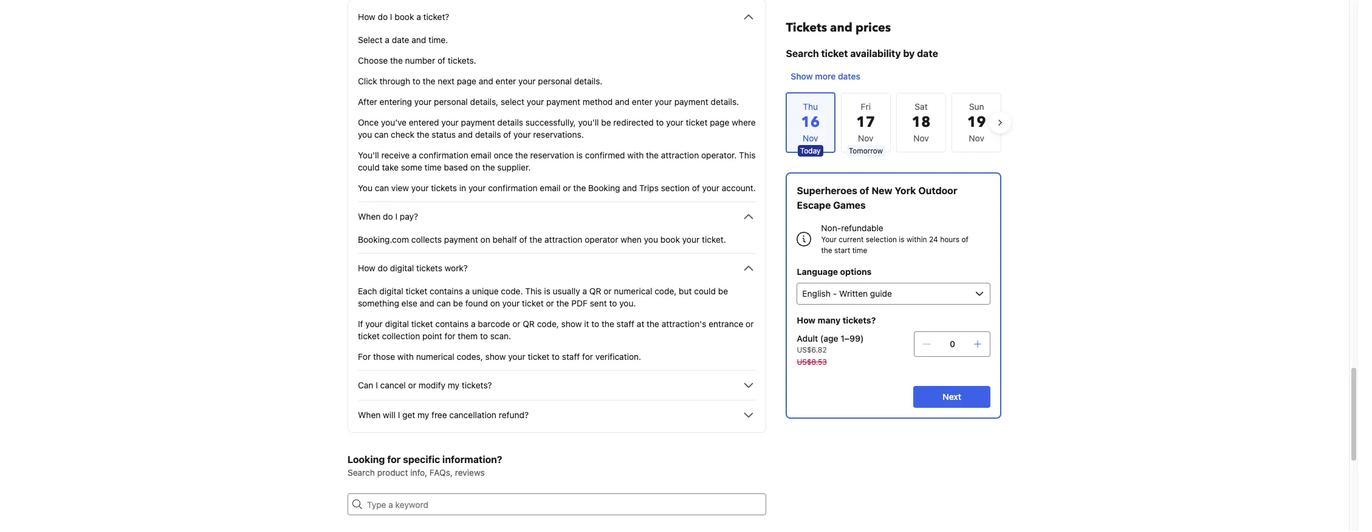 Task type: locate. For each thing, give the bounding box(es) containing it.
for inside looking for specific information? search product info, faqs, reviews
[[387, 455, 401, 465]]

digital up collection
[[385, 319, 409, 329]]

1 horizontal spatial numerical
[[614, 286, 652, 297]]

nov inside fri 17 nov tomorrow
[[858, 133, 874, 143]]

2 horizontal spatial is
[[899, 235, 904, 244]]

in
[[459, 183, 466, 193]]

0 horizontal spatial with
[[397, 352, 414, 362]]

0 vertical spatial could
[[358, 162, 380, 173]]

0 vertical spatial qr
[[589, 286, 601, 297]]

section
[[661, 183, 690, 193]]

details.
[[574, 76, 602, 86], [711, 97, 739, 107]]

0 horizontal spatial page
[[457, 76, 476, 86]]

0 vertical spatial when
[[358, 211, 381, 222]]

the down the once
[[482, 162, 495, 173]]

tickets? up 1–99)
[[842, 315, 876, 326]]

1 vertical spatial book
[[660, 235, 680, 245]]

on right 'based'
[[470, 162, 480, 173]]

page right next
[[457, 76, 476, 86]]

1 vertical spatial tickets
[[416, 263, 442, 273]]

booking
[[588, 183, 620, 193]]

is left the within at the top
[[899, 235, 904, 244]]

do inside dropdown button
[[383, 211, 393, 222]]

or inside how do i book a ticket? element
[[563, 183, 571, 193]]

0 vertical spatial personal
[[538, 76, 572, 86]]

how
[[358, 12, 375, 22], [358, 263, 375, 273], [797, 315, 815, 326]]

1 horizontal spatial be
[[601, 117, 611, 128]]

numerical
[[614, 286, 652, 297], [416, 352, 454, 362]]

1 horizontal spatial for
[[445, 331, 455, 341]]

qr
[[589, 286, 601, 297], [523, 319, 535, 329]]

show more dates
[[790, 71, 860, 81]]

code, down the each digital ticket contains a unique code. this is usually a qr or numerical code, but could be something else and can be found on your ticket or the pdf sent to you.
[[537, 319, 559, 329]]

my right the get
[[417, 410, 429, 420]]

page left where
[[710, 117, 729, 128]]

can inside the once you've entered your payment details successfully, you'll be redirected to your ticket page where you can check the status and details of your reservations.
[[374, 129, 389, 140]]

or right cancel
[[408, 380, 416, 391]]

nov up tomorrow
[[858, 133, 874, 143]]

0 horizontal spatial staff
[[562, 352, 580, 362]]

staff left at
[[617, 319, 634, 329]]

0 vertical spatial numerical
[[614, 286, 652, 297]]

1 horizontal spatial show
[[561, 319, 582, 329]]

is for some
[[576, 150, 583, 160]]

1 vertical spatial contains
[[435, 319, 469, 329]]

0 vertical spatial this
[[739, 150, 756, 160]]

0 vertical spatial tickets?
[[842, 315, 876, 326]]

confirmed
[[585, 150, 625, 160]]

hours
[[940, 235, 959, 244]]

0 vertical spatial do
[[378, 12, 388, 22]]

0 vertical spatial my
[[448, 380, 459, 391]]

a up some
[[412, 150, 417, 160]]

1 vertical spatial digital
[[379, 286, 403, 297]]

could
[[358, 162, 380, 173], [694, 286, 716, 297]]

and up redirected
[[615, 97, 630, 107]]

work?
[[445, 263, 468, 273]]

0 vertical spatial on
[[470, 162, 480, 173]]

modify
[[418, 380, 445, 391]]

how for how do i book a ticket?
[[358, 12, 375, 22]]

code, inside the each digital ticket contains a unique code. this is usually a qr or numerical code, but could be something else and can be found on your ticket or the pdf sent to you.
[[655, 286, 676, 297]]

email
[[471, 150, 491, 160], [540, 183, 561, 193]]

0 horizontal spatial for
[[387, 455, 401, 465]]

with right confirmed
[[627, 150, 644, 160]]

region
[[776, 87, 1011, 158]]

do for tickets
[[378, 263, 388, 273]]

and
[[830, 19, 852, 36], [412, 35, 426, 45], [479, 76, 493, 86], [615, 97, 630, 107], [458, 129, 473, 140], [622, 183, 637, 193], [420, 298, 434, 309]]

1 vertical spatial how
[[358, 263, 375, 273]]

17
[[856, 112, 875, 132]]

point
[[422, 331, 442, 341]]

else
[[401, 298, 417, 309]]

search down looking
[[348, 468, 375, 478]]

1 vertical spatial time
[[852, 246, 867, 255]]

1 horizontal spatial my
[[448, 380, 459, 391]]

a inside you'll receive a confirmation email once the reservation is confirmed with the attraction operator. this could take some time based on the supplier.
[[412, 150, 417, 160]]

1 horizontal spatial enter
[[632, 97, 652, 107]]

of inside non-refundable your current selection is within 24 hours of the start time
[[961, 235, 968, 244]]

this right operator.
[[739, 150, 756, 160]]

1 vertical spatial with
[[397, 352, 414, 362]]

digital up something
[[379, 286, 403, 297]]

selection
[[865, 235, 897, 244]]

redirected
[[613, 117, 654, 128]]

of left new on the top of the page
[[859, 185, 869, 196]]

or down you'll receive a confirmation email once the reservation is confirmed with the attraction operator. this could take some time based on the supplier.
[[563, 183, 571, 193]]

1 nov from the left
[[858, 133, 874, 143]]

book up select a date and time.
[[395, 12, 414, 22]]

digital for do
[[390, 263, 414, 273]]

details down select
[[497, 117, 523, 128]]

it
[[584, 319, 589, 329]]

0 horizontal spatial qr
[[523, 319, 535, 329]]

0 horizontal spatial could
[[358, 162, 380, 173]]

1 vertical spatial tickets?
[[462, 380, 492, 391]]

0 vertical spatial attraction
[[661, 150, 699, 160]]

1 horizontal spatial time
[[852, 246, 867, 255]]

the down entered
[[417, 129, 429, 140]]

nov down 19
[[969, 133, 984, 143]]

0 vertical spatial tickets
[[431, 183, 457, 193]]

qr up sent
[[589, 286, 601, 297]]

to right it
[[591, 319, 599, 329]]

time right some
[[425, 162, 442, 173]]

can i cancel or modify my tickets? button
[[358, 379, 756, 393]]

could down 'you'll' at the left top of page
[[358, 162, 380, 173]]

1 vertical spatial page
[[710, 117, 729, 128]]

us$6.82
[[797, 346, 827, 355]]

0 vertical spatial contains
[[430, 286, 463, 297]]

1 when from the top
[[358, 211, 381, 222]]

page inside the once you've entered your payment details successfully, you'll be redirected to your ticket page where you can check the status and details of your reservations.
[[710, 117, 729, 128]]

to inside the each digital ticket contains a unique code. this is usually a qr or numerical code, but could be something else and can be found on your ticket or the pdf sent to you.
[[609, 298, 617, 309]]

numerical inside the each digital ticket contains a unique code. this is usually a qr or numerical code, but could be something else and can be found on your ticket or the pdf sent to you.
[[614, 286, 652, 297]]

a up pdf
[[582, 286, 587, 297]]

details. up method
[[574, 76, 602, 86]]

1 horizontal spatial email
[[540, 183, 561, 193]]

1 vertical spatial this
[[525, 286, 542, 297]]

time inside you'll receive a confirmation email once the reservation is confirmed with the attraction operator. this could take some time based on the supplier.
[[425, 162, 442, 173]]

be inside the once you've entered your payment details successfully, you'll be redirected to your ticket page where you can check the status and details of your reservations.
[[601, 117, 611, 128]]

0 horizontal spatial attraction
[[544, 235, 582, 245]]

tickets
[[431, 183, 457, 193], [416, 263, 442, 273]]

to inside the once you've entered your payment details successfully, you'll be redirected to your ticket page where you can check the status and details of your reservations.
[[656, 117, 664, 128]]

email down you'll receive a confirmation email once the reservation is confirmed with the attraction operator. this could take some time based on the supplier.
[[540, 183, 561, 193]]

1 vertical spatial for
[[582, 352, 593, 362]]

to right redirected
[[656, 117, 664, 128]]

do down booking.com
[[378, 263, 388, 273]]

1 vertical spatial can
[[375, 183, 389, 193]]

by
[[903, 48, 914, 59]]

details up the once
[[475, 129, 501, 140]]

1 vertical spatial code,
[[537, 319, 559, 329]]

1 vertical spatial do
[[383, 211, 393, 222]]

how for how many tickets?
[[797, 315, 815, 326]]

tickets?
[[842, 315, 876, 326], [462, 380, 492, 391]]

1 horizontal spatial personal
[[538, 76, 572, 86]]

take
[[382, 162, 399, 173]]

confirmation inside you'll receive a confirmation email once the reservation is confirmed with the attraction operator. this could take some time based on the supplier.
[[419, 150, 468, 160]]

can i cancel or modify my tickets?
[[358, 380, 492, 391]]

can down you've
[[374, 129, 389, 140]]

be right the "you'll"
[[601, 117, 611, 128]]

next
[[942, 392, 961, 402]]

0 vertical spatial you
[[358, 129, 372, 140]]

options
[[840, 267, 871, 277]]

entered
[[409, 117, 439, 128]]

0 vertical spatial confirmation
[[419, 150, 468, 160]]

supplier.
[[497, 162, 531, 173]]

the right at
[[647, 319, 659, 329]]

0 vertical spatial how
[[358, 12, 375, 22]]

show left it
[[561, 319, 582, 329]]

where
[[732, 117, 756, 128]]

0 horizontal spatial tickets?
[[462, 380, 492, 391]]

when left the will
[[358, 410, 381, 420]]

staff down if your digital ticket contains a barcode or qr code, show it to the staff at the attraction's entrance or ticket collection point for them to scan.
[[562, 352, 580, 362]]

when will i get my free cancellation refund? button
[[358, 408, 756, 423]]

2 horizontal spatial nov
[[969, 133, 984, 143]]

or down 'usually'
[[546, 298, 554, 309]]

how do i book a ticket? element
[[358, 24, 756, 194]]

when do i pay?
[[358, 211, 418, 222]]

is for be
[[544, 286, 550, 297]]

for
[[445, 331, 455, 341], [582, 352, 593, 362], [387, 455, 401, 465]]

with inside you'll receive a confirmation email once the reservation is confirmed with the attraction operator. this could take some time based on the supplier.
[[627, 150, 644, 160]]

1 horizontal spatial with
[[627, 150, 644, 160]]

to down barcode
[[480, 331, 488, 341]]

digital inside the each digital ticket contains a unique code. this is usually a qr or numerical code, but could be something else and can be found on your ticket or the pdf sent to you.
[[379, 286, 403, 297]]

1 horizontal spatial code,
[[655, 286, 676, 297]]

and right else at left
[[420, 298, 434, 309]]

1 horizontal spatial page
[[710, 117, 729, 128]]

0 horizontal spatial this
[[525, 286, 542, 297]]

you'll
[[358, 150, 379, 160]]

nov inside the sun 19 nov
[[969, 133, 984, 143]]

how do i book a ticket?
[[358, 12, 449, 22]]

each
[[358, 286, 377, 297]]

do for book
[[378, 12, 388, 22]]

0 vertical spatial with
[[627, 150, 644, 160]]

tickets inside how do i book a ticket? element
[[431, 183, 457, 193]]

confirmation down supplier.
[[488, 183, 538, 193]]

of right hours
[[961, 235, 968, 244]]

how up each
[[358, 263, 375, 273]]

digital inside the "how do digital tickets work?" dropdown button
[[390, 263, 414, 273]]

do up select at top left
[[378, 12, 388, 22]]

and right status on the left top
[[458, 129, 473, 140]]

0 vertical spatial book
[[395, 12, 414, 22]]

payment down details,
[[461, 117, 495, 128]]

nov inside sat 18 nov
[[913, 133, 929, 143]]

can right you
[[375, 183, 389, 193]]

ticket up operator.
[[686, 117, 708, 128]]

0 horizontal spatial enter
[[496, 76, 516, 86]]

0 horizontal spatial my
[[417, 410, 429, 420]]

0 horizontal spatial nov
[[858, 133, 874, 143]]

nov for 17
[[858, 133, 874, 143]]

usually
[[553, 286, 580, 297]]

1 horizontal spatial date
[[917, 48, 938, 59]]

you right when
[[644, 235, 658, 245]]

digital inside if your digital ticket contains a barcode or qr code, show it to the staff at the attraction's entrance or ticket collection point for them to scan.
[[385, 319, 409, 329]]

0 vertical spatial date
[[392, 35, 409, 45]]

1 horizontal spatial book
[[660, 235, 680, 245]]

confirmation up 'based'
[[419, 150, 468, 160]]

on inside you'll receive a confirmation email once the reservation is confirmed with the attraction operator. this could take some time based on the supplier.
[[470, 162, 480, 173]]

numerical up you.
[[614, 286, 652, 297]]

0 vertical spatial search
[[786, 48, 819, 59]]

is inside you'll receive a confirmation email once the reservation is confirmed with the attraction operator. this could take some time based on the supplier.
[[576, 150, 583, 160]]

1 vertical spatial confirmation
[[488, 183, 538, 193]]

email inside you'll receive a confirmation email once the reservation is confirmed with the attraction operator. this could take some time based on the supplier.
[[471, 150, 491, 160]]

1 vertical spatial search
[[348, 468, 375, 478]]

2 horizontal spatial be
[[718, 286, 728, 297]]

contains up them
[[435, 319, 469, 329]]

attraction up section
[[661, 150, 699, 160]]

of inside the once you've entered your payment details successfully, you'll be redirected to your ticket page where you can check the status and details of your reservations.
[[503, 129, 511, 140]]

1 vertical spatial my
[[417, 410, 429, 420]]

1 vertical spatial qr
[[523, 319, 535, 329]]

0 horizontal spatial email
[[471, 150, 491, 160]]

digital for your
[[385, 319, 409, 329]]

search ticket availability by date
[[786, 48, 938, 59]]

sat 18 nov
[[912, 101, 931, 143]]

search inside looking for specific information? search product info, faqs, reviews
[[348, 468, 375, 478]]

them
[[458, 331, 478, 341]]

details. up where
[[711, 97, 739, 107]]

0 horizontal spatial personal
[[434, 97, 468, 107]]

games
[[833, 200, 865, 211]]

and up details,
[[479, 76, 493, 86]]

enter up redirected
[[632, 97, 652, 107]]

attraction down when do i pay? dropdown button
[[544, 235, 582, 245]]

be left found
[[453, 298, 463, 309]]

i for book
[[390, 12, 392, 22]]

i up select a date and time.
[[390, 12, 392, 22]]

tickets.
[[448, 55, 476, 66]]

on down unique
[[490, 298, 500, 309]]

1 horizontal spatial could
[[694, 286, 716, 297]]

tickets inside dropdown button
[[416, 263, 442, 273]]

of up the once
[[503, 129, 511, 140]]

1 vertical spatial personal
[[434, 97, 468, 107]]

of left tickets.
[[437, 55, 445, 66]]

ticket
[[821, 48, 848, 59], [686, 117, 708, 128], [406, 286, 427, 297], [522, 298, 544, 309], [411, 319, 433, 329], [358, 331, 380, 341], [528, 352, 549, 362]]

0 horizontal spatial search
[[348, 468, 375, 478]]

reservation
[[530, 150, 574, 160]]

1 horizontal spatial attraction
[[661, 150, 699, 160]]

0 vertical spatial digital
[[390, 263, 414, 273]]

you down once
[[358, 129, 372, 140]]

my inside dropdown button
[[448, 380, 459, 391]]

book
[[395, 12, 414, 22], [660, 235, 680, 245]]

sat
[[915, 101, 928, 112]]

1 vertical spatial staff
[[562, 352, 580, 362]]

availability
[[850, 48, 901, 59]]

0 vertical spatial is
[[576, 150, 583, 160]]

2 vertical spatial is
[[544, 286, 550, 297]]

numerical down point
[[416, 352, 454, 362]]

email left the once
[[471, 150, 491, 160]]

this right code. at bottom left
[[525, 286, 542, 297]]

date right by at the right top
[[917, 48, 938, 59]]

2 when from the top
[[358, 410, 381, 420]]

tickets? inside dropdown button
[[462, 380, 492, 391]]

the left next
[[423, 76, 435, 86]]

0 vertical spatial code,
[[655, 286, 676, 297]]

2 vertical spatial for
[[387, 455, 401, 465]]

code, left but
[[655, 286, 676, 297]]

the inside the each digital ticket contains a unique code. this is usually a qr or numerical code, but could be something else and can be found on your ticket or the pdf sent to you.
[[556, 298, 569, 309]]

i
[[390, 12, 392, 22], [395, 211, 397, 222], [376, 380, 378, 391], [398, 410, 400, 420]]

a right select at top left
[[385, 35, 389, 45]]

how do digital tickets work? element
[[358, 276, 756, 363]]

with
[[627, 150, 644, 160], [397, 352, 414, 362]]

looking
[[348, 455, 385, 465]]

2 vertical spatial can
[[437, 298, 451, 309]]

0 horizontal spatial code,
[[537, 319, 559, 329]]

this inside you'll receive a confirmation email once the reservation is confirmed with the attraction operator. this could take some time based on the supplier.
[[739, 150, 756, 160]]

3 nov from the left
[[969, 133, 984, 143]]

0 vertical spatial show
[[561, 319, 582, 329]]

enter up select
[[496, 76, 516, 86]]

2 vertical spatial digital
[[385, 319, 409, 329]]

qr inside the each digital ticket contains a unique code. this is usually a qr or numerical code, but could be something else and can be found on your ticket or the pdf sent to you.
[[589, 286, 601, 297]]

could inside you'll receive a confirmation email once the reservation is confirmed with the attraction operator. this could take some time based on the supplier.
[[358, 162, 380, 173]]

ticket down code. at bottom left
[[522, 298, 544, 309]]

digital down booking.com
[[390, 263, 414, 273]]

how up select at top left
[[358, 12, 375, 22]]

0 vertical spatial time
[[425, 162, 442, 173]]

or right entrance
[[746, 319, 754, 329]]

contains inside the each digital ticket contains a unique code. this is usually a qr or numerical code, but could be something else and can be found on your ticket or the pdf sent to you.
[[430, 286, 463, 297]]

tickets
[[786, 19, 827, 36]]

contains down work?
[[430, 286, 463, 297]]

is inside the each digital ticket contains a unique code. this is usually a qr or numerical code, but could be something else and can be found on your ticket or the pdf sent to you.
[[544, 286, 550, 297]]

you'll
[[578, 117, 599, 128]]

be
[[601, 117, 611, 128], [718, 286, 728, 297], [453, 298, 463, 309]]

a
[[416, 12, 421, 22], [385, 35, 389, 45], [412, 150, 417, 160], [465, 286, 470, 297], [582, 286, 587, 297], [471, 319, 475, 329]]

1 vertical spatial could
[[694, 286, 716, 297]]

codes,
[[457, 352, 483, 362]]

ticket.
[[702, 235, 726, 245]]

language options
[[797, 267, 871, 277]]

i right the will
[[398, 410, 400, 420]]

a up them
[[471, 319, 475, 329]]

trips
[[639, 183, 659, 193]]

nov for 19
[[969, 133, 984, 143]]

non-refundable your current selection is within 24 hours of the start time
[[821, 223, 968, 255]]

check
[[391, 129, 414, 140]]

a left ticket?
[[416, 12, 421, 22]]

on left behalf
[[480, 235, 490, 245]]

personal down next
[[434, 97, 468, 107]]

how for how do digital tickets work?
[[358, 263, 375, 273]]

0 vertical spatial details.
[[574, 76, 602, 86]]

confirmation
[[419, 150, 468, 160], [488, 183, 538, 193]]

once you've entered your payment details successfully, you'll be redirected to your ticket page where you can check the status and details of your reservations.
[[358, 117, 756, 140]]

0 horizontal spatial is
[[544, 286, 550, 297]]

can left found
[[437, 298, 451, 309]]

sent
[[590, 298, 607, 309]]

superheroes of new york outdoor escape games
[[797, 185, 957, 211]]

the down 'usually'
[[556, 298, 569, 309]]

1 horizontal spatial qr
[[589, 286, 601, 297]]

is left 'usually'
[[544, 286, 550, 297]]

when will i get my free cancellation refund?
[[358, 410, 529, 420]]

for right point
[[445, 331, 455, 341]]

payment inside the once you've entered your payment details successfully, you'll be redirected to your ticket page where you can check the status and details of your reservations.
[[461, 117, 495, 128]]

2 nov from the left
[[913, 133, 929, 143]]

1 vertical spatial be
[[718, 286, 728, 297]]

date down the how do i book a ticket?
[[392, 35, 409, 45]]

the up trips
[[646, 150, 659, 160]]

specific
[[403, 455, 440, 465]]



Task type: vqa. For each thing, say whether or not it's contained in the screenshot.
BGN at the right top of the page
no



Task type: describe. For each thing, give the bounding box(es) containing it.
product
[[377, 468, 408, 478]]

(age
[[820, 334, 838, 344]]

more
[[815, 71, 835, 81]]

next button
[[913, 386, 990, 408]]

free
[[431, 410, 447, 420]]

how do digital tickets work? button
[[358, 261, 756, 276]]

for inside if your digital ticket contains a barcode or qr code, show it to the staff at the attraction's entrance or ticket collection point for them to scan.
[[445, 331, 455, 341]]

payment up work?
[[444, 235, 478, 245]]

scan.
[[490, 331, 511, 341]]

adult
[[797, 334, 818, 344]]

choose
[[358, 55, 388, 66]]

you can view your tickets in your confirmation email or the booking and trips section of your account.
[[358, 183, 756, 193]]

will
[[383, 410, 396, 420]]

show
[[790, 71, 813, 81]]

1 vertical spatial attraction
[[544, 235, 582, 245]]

1–99)
[[840, 334, 864, 344]]

non-
[[821, 223, 841, 233]]

barcode
[[478, 319, 510, 329]]

i for pay?
[[395, 211, 397, 222]]

fri 17 nov tomorrow
[[849, 101, 883, 156]]

through
[[379, 76, 410, 86]]

your inside the each digital ticket contains a unique code. this is usually a qr or numerical code, but could be something else and can be found on your ticket or the pdf sent to you.
[[502, 298, 520, 309]]

is inside non-refundable your current selection is within 24 hours of the start time
[[899, 235, 904, 244]]

collection
[[382, 331, 420, 341]]

once
[[358, 117, 379, 128]]

click through to the next page and enter your personal details.
[[358, 76, 602, 86]]

cancellation
[[449, 410, 496, 420]]

ticket up show more dates
[[821, 48, 848, 59]]

for those with numerical codes, show your ticket to staff for verification.
[[358, 352, 641, 362]]

the inside the once you've entered your payment details successfully, you'll be redirected to your ticket page where you can check the status and details of your reservations.
[[417, 129, 429, 140]]

of right behalf
[[519, 235, 527, 245]]

nov for 18
[[913, 133, 929, 143]]

code.
[[501, 286, 523, 297]]

code, inside if your digital ticket contains a barcode or qr code, show it to the staff at the attraction's entrance or ticket collection point for them to scan.
[[537, 319, 559, 329]]

or right barcode
[[512, 319, 520, 329]]

you inside the once you've entered your payment details successfully, you'll be redirected to your ticket page where you can check the status and details of your reservations.
[[358, 129, 372, 140]]

next
[[438, 76, 455, 86]]

us$8.53
[[797, 358, 827, 367]]

your inside if your digital ticket contains a barcode or qr code, show it to the staff at the attraction's entrance or ticket collection point for them to scan.
[[365, 319, 383, 329]]

0 horizontal spatial be
[[453, 298, 463, 309]]

ticket down if your digital ticket contains a barcode or qr code, show it to the staff at the attraction's entrance or ticket collection point for them to scan.
[[528, 352, 549, 362]]

on inside the each digital ticket contains a unique code. this is usually a qr or numerical code, but could be something else and can be found on your ticket or the pdf sent to you.
[[490, 298, 500, 309]]

contains inside if your digital ticket contains a barcode or qr code, show it to the staff at the attraction's entrance or ticket collection point for them to scan.
[[435, 319, 469, 329]]

information?
[[442, 455, 502, 465]]

unique
[[472, 286, 499, 297]]

refundable
[[841, 223, 883, 233]]

successfully,
[[526, 117, 576, 128]]

get
[[402, 410, 415, 420]]

found
[[465, 298, 488, 309]]

show inside if your digital ticket contains a barcode or qr code, show it to the staff at the attraction's entrance or ticket collection point for them to scan.
[[561, 319, 582, 329]]

click
[[358, 76, 377, 86]]

Type a keyword field
[[362, 494, 766, 516]]

booking.com
[[358, 235, 409, 245]]

to down if your digital ticket contains a barcode or qr code, show it to the staff at the attraction's entrance or ticket collection point for them to scan.
[[552, 352, 560, 362]]

current
[[838, 235, 863, 244]]

those
[[373, 352, 395, 362]]

how do digital tickets work?
[[358, 263, 468, 273]]

operator
[[585, 235, 618, 245]]

when do i pay? button
[[358, 210, 756, 224]]

a up found
[[465, 286, 470, 297]]

receive
[[381, 150, 410, 160]]

0 horizontal spatial details.
[[574, 76, 602, 86]]

and left time. on the top of page
[[412, 35, 426, 45]]

entrance
[[709, 319, 743, 329]]

your
[[821, 235, 836, 244]]

method
[[583, 97, 613, 107]]

the left booking
[[573, 183, 586, 193]]

reviews
[[455, 468, 485, 478]]

1 vertical spatial you
[[644, 235, 658, 245]]

ticket down if
[[358, 331, 380, 341]]

you.
[[619, 298, 636, 309]]

i for get
[[398, 410, 400, 420]]

1 vertical spatial on
[[480, 235, 490, 245]]

and inside the once you've entered your payment details successfully, you'll be redirected to your ticket page where you can check the status and details of your reservations.
[[458, 129, 473, 140]]

1 vertical spatial date
[[917, 48, 938, 59]]

a inside dropdown button
[[416, 12, 421, 22]]

or up sent
[[604, 286, 612, 297]]

qr inside if your digital ticket contains a barcode or qr code, show it to the staff at the attraction's entrance or ticket collection point for them to scan.
[[523, 319, 535, 329]]

with inside how do digital tickets work? element
[[397, 352, 414, 362]]

the right it
[[602, 319, 614, 329]]

payment up operator.
[[674, 97, 708, 107]]

time inside non-refundable your current selection is within 24 hours of the start time
[[852, 246, 867, 255]]

the up through
[[390, 55, 403, 66]]

1 vertical spatial email
[[540, 183, 561, 193]]

new
[[871, 185, 892, 196]]

attraction inside you'll receive a confirmation email once the reservation is confirmed with the attraction operator. this could take some time based on the supplier.
[[661, 150, 699, 160]]

ticket inside the once you've entered your payment details successfully, you'll be redirected to your ticket page where you can check the status and details of your reservations.
[[686, 117, 708, 128]]

can inside the each digital ticket contains a unique code. this is usually a qr or numerical code, but could be something else and can be found on your ticket or the pdf sent to you.
[[437, 298, 451, 309]]

1 vertical spatial details
[[475, 129, 501, 140]]

fri
[[861, 101, 871, 112]]

and left prices
[[830, 19, 852, 36]]

dates
[[838, 71, 860, 81]]

account.
[[722, 183, 756, 193]]

my inside dropdown button
[[417, 410, 429, 420]]

something
[[358, 298, 399, 309]]

time.
[[428, 35, 448, 45]]

number
[[405, 55, 435, 66]]

do for pay?
[[383, 211, 393, 222]]

the inside non-refundable your current selection is within 24 hours of the start time
[[821, 246, 832, 255]]

collects
[[411, 235, 442, 245]]

status
[[432, 129, 456, 140]]

region containing 17
[[776, 87, 1011, 158]]

1 horizontal spatial tickets?
[[842, 315, 876, 326]]

could inside the each digital ticket contains a unique code. this is usually a qr or numerical code, but could be something else and can be found on your ticket or the pdf sent to you.
[[694, 286, 716, 297]]

reservations.
[[533, 129, 584, 140]]

1 horizontal spatial search
[[786, 48, 819, 59]]

when for when will i get my free cancellation refund?
[[358, 410, 381, 420]]

prices
[[855, 19, 891, 36]]

a inside if your digital ticket contains a barcode or qr code, show it to the staff at the attraction's entrance or ticket collection point for them to scan.
[[471, 319, 475, 329]]

2 horizontal spatial for
[[582, 352, 593, 362]]

0 vertical spatial details
[[497, 117, 523, 128]]

when for when do i pay?
[[358, 211, 381, 222]]

each digital ticket contains a unique code. this is usually a qr or numerical code, but could be something else and can be found on your ticket or the pdf sent to you.
[[358, 286, 728, 309]]

if your digital ticket contains a barcode or qr code, show it to the staff at the attraction's entrance or ticket collection point for them to scan.
[[358, 319, 754, 341]]

0 horizontal spatial numerical
[[416, 352, 454, 362]]

if
[[358, 319, 363, 329]]

or inside dropdown button
[[408, 380, 416, 391]]

this inside the each digital ticket contains a unique code. this is usually a qr or numerical code, but could be something else and can be found on your ticket or the pdf sent to you.
[[525, 286, 542, 297]]

outdoor
[[918, 185, 957, 196]]

to down choose the number of tickets. in the left of the page
[[413, 76, 420, 86]]

can
[[358, 380, 373, 391]]

book inside dropdown button
[[395, 12, 414, 22]]

select
[[501, 97, 524, 107]]

behalf
[[492, 235, 517, 245]]

cancel
[[380, 380, 406, 391]]

i right "can"
[[376, 380, 378, 391]]

faqs,
[[430, 468, 453, 478]]

the up supplier.
[[515, 150, 528, 160]]

adult (age 1–99) us$6.82
[[797, 334, 864, 355]]

tickets and prices
[[786, 19, 891, 36]]

0
[[949, 339, 955, 349]]

date inside how do i book a ticket? element
[[392, 35, 409, 45]]

escape
[[797, 200, 831, 211]]

payment up "successfully,"
[[546, 97, 580, 107]]

operator.
[[701, 150, 737, 160]]

1 vertical spatial enter
[[632, 97, 652, 107]]

pdf
[[571, 298, 588, 309]]

ticket up else at left
[[406, 286, 427, 297]]

1 horizontal spatial confirmation
[[488, 183, 538, 193]]

of right section
[[692, 183, 700, 193]]

some
[[401, 162, 422, 173]]

the down when do i pay? dropdown button
[[529, 235, 542, 245]]

pay?
[[400, 211, 418, 222]]

of inside superheroes of new york outdoor escape games
[[859, 185, 869, 196]]

start
[[834, 246, 850, 255]]

within
[[906, 235, 927, 244]]

1 horizontal spatial details.
[[711, 97, 739, 107]]

and left trips
[[622, 183, 637, 193]]

you
[[358, 183, 372, 193]]

booking.com collects payment on behalf of the attraction operator when you book your ticket.
[[358, 235, 726, 245]]

0 vertical spatial page
[[457, 76, 476, 86]]

for
[[358, 352, 371, 362]]

and inside the each digital ticket contains a unique code. this is usually a qr or numerical code, but could be something else and can be found on your ticket or the pdf sent to you.
[[420, 298, 434, 309]]

1 vertical spatial show
[[485, 352, 506, 362]]

tomorrow
[[849, 146, 883, 156]]

ticket up point
[[411, 319, 433, 329]]

staff inside if your digital ticket contains a barcode or qr code, show it to the staff at the attraction's entrance or ticket collection point for them to scan.
[[617, 319, 634, 329]]

but
[[679, 286, 692, 297]]

show more dates button
[[786, 66, 865, 87]]

ticket?
[[423, 12, 449, 22]]

0 vertical spatial enter
[[496, 76, 516, 86]]



